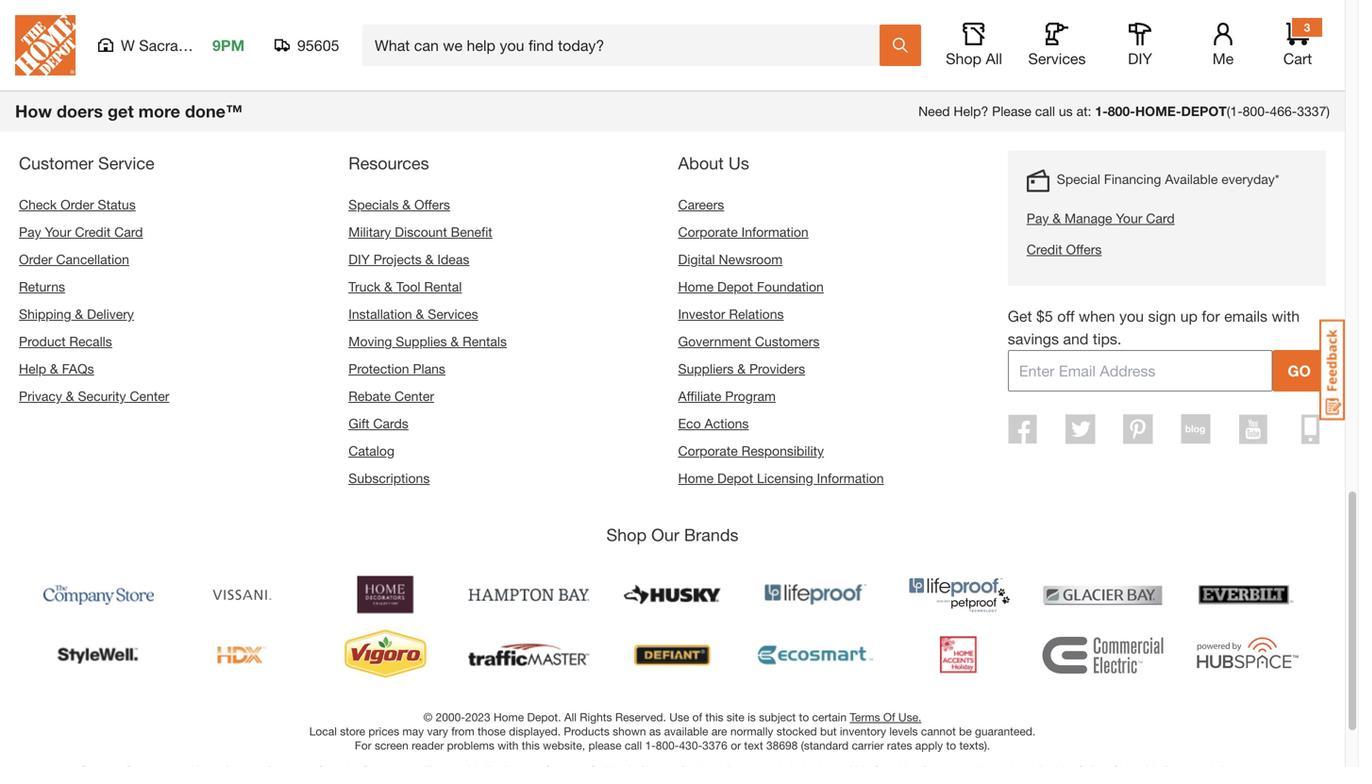 Task type: vqa. For each thing, say whether or not it's contained in the screenshot.
Military
yes



Task type: locate. For each thing, give the bounding box(es) containing it.
0 horizontal spatial order
[[19, 252, 52, 267]]

shipping & delivery
[[19, 306, 134, 322]]

corporate for corporate responsibility
[[678, 443, 738, 459]]

services up us
[[1028, 50, 1086, 67]]

0 horizontal spatial diy
[[349, 252, 370, 267]]

Enter Email Address text field
[[1008, 350, 1273, 392]]

special
[[1057, 171, 1100, 187]]

1 vertical spatial credit
[[1027, 242, 1062, 257]]

home decorators collection image
[[325, 569, 446, 622]]

brands
[[684, 525, 739, 545]]

home depot on facebook image
[[1009, 414, 1037, 445]]

home depot blog image
[[1181, 414, 1211, 445]]

your down financing at the top right
[[1116, 211, 1142, 226]]

corporate down eco actions "link"
[[678, 443, 738, 459]]

credit up cancellation on the left of the page
[[75, 224, 111, 240]]

0 vertical spatial diy
[[1128, 50, 1152, 67]]

moving supplies & rentals link
[[349, 334, 507, 349]]

to up stocked
[[799, 711, 809, 724]]

1 horizontal spatial order
[[60, 197, 94, 212]]

digital
[[678, 252, 715, 267]]

& left manage
[[1053, 211, 1061, 226]]

1 vertical spatial this
[[522, 739, 540, 752]]

home accents holiday image
[[899, 629, 1020, 682]]

diy for diy
[[1128, 50, 1152, 67]]

information up the newsroom
[[742, 224, 809, 240]]

vary
[[427, 725, 448, 738]]

2 horizontal spatial 800-
[[1243, 103, 1270, 119]]

0 vertical spatial to
[[799, 711, 809, 724]]

& down government customers link
[[737, 361, 746, 377]]

diy up truck
[[349, 252, 370, 267]]

© 2000-2023 home depot. all rights reserved. use of this site is subject to certain terms of use. local store prices may vary from those displayed. products shown as available are normally stocked but inventory levels cannot be guaranteed. for screen reader problems with this website, please call 1-800-430-3376 or text 38698 (standard carrier rates apply to texts).
[[309, 711, 1036, 752]]

&
[[402, 197, 411, 212], [1053, 211, 1061, 226], [425, 252, 434, 267], [384, 279, 393, 295], [75, 306, 83, 322], [416, 306, 424, 322], [451, 334, 459, 349], [50, 361, 58, 377], [737, 361, 746, 377], [66, 388, 74, 404]]

reader
[[412, 739, 444, 752]]

corporate responsibility
[[678, 443, 824, 459]]

& for shipping & delivery
[[75, 306, 83, 322]]

depot
[[1181, 103, 1227, 119]]

suppliers & providers link
[[678, 361, 805, 377]]

credit
[[75, 224, 111, 240], [1027, 242, 1062, 257]]

available
[[1165, 171, 1218, 187]]

1 corporate from the top
[[678, 224, 738, 240]]

this up are on the bottom of the page
[[705, 711, 724, 724]]

0 horizontal spatial call
[[625, 739, 642, 752]]

0 vertical spatial shop
[[946, 50, 982, 67]]

0 vertical spatial this
[[705, 711, 724, 724]]

0 vertical spatial with
[[1272, 307, 1300, 325]]

government customers link
[[678, 334, 820, 349]]

2 center from the left
[[395, 388, 434, 404]]

card up credit offers link at the right
[[1146, 211, 1175, 226]]

is
[[748, 711, 756, 724]]

services down rental
[[428, 306, 478, 322]]

call down shown
[[625, 739, 642, 752]]

1 vertical spatial depot
[[717, 471, 753, 486]]

2023
[[465, 711, 490, 724]]

home depot on youtube image
[[1239, 414, 1268, 445]]

this
[[705, 711, 724, 724], [522, 739, 540, 752]]

home depot licensing information link
[[678, 471, 884, 486]]

800- down as
[[656, 739, 679, 752]]

inventory
[[840, 725, 886, 738]]

specials & offers link
[[349, 197, 450, 212]]

the company store image
[[38, 569, 159, 622]]

pay up credit offers
[[1027, 211, 1049, 226]]

1 horizontal spatial diy
[[1128, 50, 1152, 67]]

©
[[423, 711, 433, 724]]

center right security
[[130, 388, 169, 404]]

credit down pay & manage your card
[[1027, 242, 1062, 257]]

corporate for corporate information
[[678, 224, 738, 240]]

savings
[[1008, 330, 1059, 348]]

the home depot logo image
[[15, 15, 76, 76]]

1 horizontal spatial pay
[[1027, 211, 1049, 226]]

2 depot from the top
[[717, 471, 753, 486]]

digital newsroom link
[[678, 252, 783, 267]]

offers down manage
[[1066, 242, 1102, 257]]

1 vertical spatial home
[[678, 471, 714, 486]]

gift
[[349, 416, 370, 431]]

diy inside button
[[1128, 50, 1152, 67]]

1 horizontal spatial services
[[1028, 50, 1086, 67]]

licensing
[[757, 471, 813, 486]]

you
[[1119, 307, 1144, 325]]

800-
[[1108, 103, 1135, 119], [1243, 103, 1270, 119], [656, 739, 679, 752]]

offers
[[414, 197, 450, 212], [1066, 242, 1102, 257]]

& for truck & tool rental
[[384, 279, 393, 295]]

all up the please
[[986, 50, 1002, 67]]

government
[[678, 334, 751, 349]]

1 horizontal spatial this
[[705, 711, 724, 724]]

1 horizontal spatial your
[[1116, 211, 1142, 226]]

investor relations link
[[678, 306, 784, 322]]

1 horizontal spatial shop
[[946, 50, 982, 67]]

0 vertical spatial all
[[986, 50, 1002, 67]]

order up returns
[[19, 252, 52, 267]]

& up military discount benefit link
[[402, 197, 411, 212]]

1 vertical spatial information
[[817, 471, 884, 486]]

& right "help"
[[50, 361, 58, 377]]

hubspace smart home image
[[1186, 629, 1307, 682]]

shop for shop all
[[946, 50, 982, 67]]

diy for diy projects & ideas
[[349, 252, 370, 267]]

normally
[[730, 725, 773, 738]]

about us
[[678, 153, 749, 173]]

information right "licensing"
[[817, 471, 884, 486]]

0 vertical spatial offers
[[414, 197, 450, 212]]

0 horizontal spatial with
[[498, 739, 519, 752]]

2 corporate from the top
[[678, 443, 738, 459]]

1 vertical spatial 1-
[[645, 739, 656, 752]]

0 horizontal spatial all
[[564, 711, 577, 724]]

& down faqs
[[66, 388, 74, 404]]

home up "those"
[[494, 711, 524, 724]]

certain
[[812, 711, 847, 724]]

when
[[1079, 307, 1115, 325]]

0 horizontal spatial credit
[[75, 224, 111, 240]]

0 horizontal spatial pay
[[19, 224, 41, 240]]

& left tool
[[384, 279, 393, 295]]

digital newsroom
[[678, 252, 783, 267]]

1 vertical spatial corporate
[[678, 443, 738, 459]]

foundation
[[757, 279, 824, 295]]

& for privacy & security center
[[66, 388, 74, 404]]

husky image
[[612, 569, 733, 622]]

$5
[[1036, 307, 1053, 325]]

eco actions link
[[678, 416, 749, 431]]

military discount benefit link
[[349, 224, 492, 240]]

protection
[[349, 361, 409, 377]]

depot down corporate responsibility link
[[717, 471, 753, 486]]

1 horizontal spatial all
[[986, 50, 1002, 67]]

all up products
[[564, 711, 577, 724]]

all inside the © 2000-2023 home depot. all rights reserved. use of this site is subject to certain terms of use. local store prices may vary from those displayed. products shown as available are normally stocked but inventory levels cannot be guaranteed. for screen reader problems with this website, please call 1-800-430-3376 or text 38698 (standard carrier rates apply to texts).
[[564, 711, 577, 724]]

screen
[[375, 739, 408, 752]]

0 horizontal spatial 1-
[[645, 739, 656, 752]]

shop inside shop all button
[[946, 50, 982, 67]]

0 vertical spatial depot
[[717, 279, 753, 295]]

card down status
[[114, 224, 143, 240]]

customers
[[755, 334, 820, 349]]

0 vertical spatial information
[[742, 224, 809, 240]]

0 horizontal spatial offers
[[414, 197, 450, 212]]

800- right the at:
[[1108, 103, 1135, 119]]

0 vertical spatial corporate
[[678, 224, 738, 240]]

1- right the at:
[[1095, 103, 1108, 119]]

service
[[98, 153, 154, 173]]

feedback link image
[[1320, 319, 1345, 421]]

1 vertical spatial call
[[625, 739, 642, 752]]

center down 'plans'
[[395, 388, 434, 404]]

diy up need help? please call us at: 1-800-home-depot (1-800-466-3337)
[[1128, 50, 1152, 67]]

0 vertical spatial 1-
[[1095, 103, 1108, 119]]

1 horizontal spatial to
[[946, 739, 956, 752]]

38698
[[766, 739, 798, 752]]

1 horizontal spatial card
[[1146, 211, 1175, 226]]

manage
[[1065, 211, 1112, 226]]

1 vertical spatial shop
[[606, 525, 647, 545]]

1 horizontal spatial offers
[[1066, 242, 1102, 257]]

1 vertical spatial with
[[498, 739, 519, 752]]

1- down as
[[645, 739, 656, 752]]

0 horizontal spatial 800-
[[656, 739, 679, 752]]

0 horizontal spatial your
[[45, 224, 71, 240]]

0 vertical spatial services
[[1028, 50, 1086, 67]]

stylewell image
[[38, 629, 159, 682]]

home down digital
[[678, 279, 714, 295]]

1 horizontal spatial credit
[[1027, 242, 1062, 257]]

privacy & security center link
[[19, 388, 169, 404]]

& up "recalls"
[[75, 306, 83, 322]]

depot for licensing
[[717, 471, 753, 486]]

customer
[[19, 153, 93, 173]]

pay down check
[[19, 224, 41, 240]]

home-
[[1135, 103, 1181, 119]]

466-
[[1270, 103, 1297, 119]]

eco
[[678, 416, 701, 431]]

1 vertical spatial all
[[564, 711, 577, 724]]

with
[[1272, 307, 1300, 325], [498, 739, 519, 752]]

0 vertical spatial credit
[[75, 224, 111, 240]]

0 horizontal spatial shop
[[606, 525, 647, 545]]

installation & services link
[[349, 306, 478, 322]]

pay for pay your credit card
[[19, 224, 41, 240]]

1 depot from the top
[[717, 279, 753, 295]]

order cancellation
[[19, 252, 129, 267]]

displayed.
[[509, 725, 561, 738]]

(1-
[[1227, 103, 1243, 119]]

this down the displayed.
[[522, 739, 540, 752]]

0 vertical spatial home
[[678, 279, 714, 295]]

levels
[[889, 725, 918, 738]]

& for suppliers & providers
[[737, 361, 746, 377]]

hampton bay image
[[469, 569, 589, 622]]

defiant image
[[612, 629, 733, 682]]

shipping
[[19, 306, 71, 322]]

relations
[[729, 306, 784, 322]]

shop all
[[946, 50, 1002, 67]]

home depot licensing information
[[678, 471, 884, 486]]

1 horizontal spatial 800-
[[1108, 103, 1135, 119]]

3337)
[[1297, 103, 1330, 119]]

1 horizontal spatial center
[[395, 388, 434, 404]]

& up supplies
[[416, 306, 424, 322]]

1 horizontal spatial with
[[1272, 307, 1300, 325]]

offers up discount
[[414, 197, 450, 212]]

depot for foundation
[[717, 279, 753, 295]]

shop left our
[[606, 525, 647, 545]]

tips.
[[1093, 330, 1122, 348]]

1 vertical spatial services
[[428, 306, 478, 322]]

with down "those"
[[498, 739, 519, 752]]

800- right depot
[[1243, 103, 1270, 119]]

commercial electric image
[[1043, 629, 1163, 682]]

hdx image
[[182, 629, 303, 682]]

how
[[15, 101, 52, 121]]

corporate down careers
[[678, 224, 738, 240]]

your up order cancellation link
[[45, 224, 71, 240]]

shop up help?
[[946, 50, 982, 67]]

specials
[[349, 197, 399, 212]]

2 vertical spatial home
[[494, 711, 524, 724]]

& left rentals
[[451, 334, 459, 349]]

cancellation
[[56, 252, 129, 267]]

recalls
[[69, 334, 112, 349]]

with right emails
[[1272, 307, 1300, 325]]

shop
[[946, 50, 982, 67], [606, 525, 647, 545]]

order up pay your credit card link
[[60, 197, 94, 212]]

to down the cannot
[[946, 739, 956, 752]]

protection plans link
[[349, 361, 445, 377]]

call left us
[[1035, 103, 1055, 119]]

0 horizontal spatial information
[[742, 224, 809, 240]]

lifeproof flooring image
[[756, 569, 876, 622]]

your
[[1116, 211, 1142, 226], [45, 224, 71, 240]]

1 vertical spatial order
[[19, 252, 52, 267]]

0 vertical spatial call
[[1035, 103, 1055, 119]]

home depot on pinterest image
[[1123, 414, 1153, 445]]

1 vertical spatial diy
[[349, 252, 370, 267]]

& for help & faqs
[[50, 361, 58, 377]]

program
[[725, 388, 776, 404]]

& left ideas
[[425, 252, 434, 267]]

depot up investor relations at the top of the page
[[717, 279, 753, 295]]

shop for shop our brands
[[606, 525, 647, 545]]

0 horizontal spatial center
[[130, 388, 169, 404]]

2000-
[[436, 711, 465, 724]]

home down eco
[[678, 471, 714, 486]]



Task type: describe. For each thing, give the bounding box(es) containing it.
gift cards
[[349, 416, 408, 431]]

vigoro image
[[325, 629, 446, 682]]

help & faqs link
[[19, 361, 94, 377]]

subscriptions
[[349, 471, 430, 486]]

us
[[1059, 103, 1073, 119]]

off
[[1057, 307, 1075, 325]]

eco actions
[[678, 416, 749, 431]]

What can we help you find today? search field
[[375, 25, 879, 65]]

home depot foundation link
[[678, 279, 824, 295]]

0 horizontal spatial this
[[522, 739, 540, 752]]

glacier bay image
[[1043, 569, 1163, 622]]

& for installation & services
[[416, 306, 424, 322]]

order cancellation link
[[19, 252, 129, 267]]

tool
[[396, 279, 420, 295]]

use.
[[898, 711, 922, 724]]

or
[[731, 739, 741, 752]]

help?
[[954, 103, 988, 119]]

use
[[669, 711, 689, 724]]

get $5 off when you sign up for emails with savings and tips.
[[1008, 307, 1300, 348]]

rebate center
[[349, 388, 434, 404]]

1- inside the © 2000-2023 home depot. all rights reserved. use of this site is subject to certain terms of use. local store prices may vary from those displayed. products shown as available are normally stocked but inventory levels cannot be guaranteed. for screen reader problems with this website, please call 1-800-430-3376 or text 38698 (standard carrier rates apply to texts).
[[645, 739, 656, 752]]

1 horizontal spatial information
[[817, 471, 884, 486]]

corporate information link
[[678, 224, 809, 240]]

get
[[108, 101, 134, 121]]

available
[[664, 725, 708, 738]]

ecosmart image
[[756, 629, 876, 682]]

truck & tool rental
[[349, 279, 462, 295]]

& for pay & manage your card
[[1053, 211, 1061, 226]]

vissani image
[[182, 569, 303, 622]]

discount
[[395, 224, 447, 240]]

website,
[[543, 739, 585, 752]]

returns link
[[19, 279, 65, 295]]

product recalls link
[[19, 334, 112, 349]]

get
[[1008, 307, 1032, 325]]

diy projects & ideas
[[349, 252, 469, 267]]

home for home depot foundation
[[678, 279, 714, 295]]

supplies
[[396, 334, 447, 349]]

home depot on twitter image
[[1066, 414, 1095, 445]]

pay for pay & manage your card
[[1027, 211, 1049, 226]]

9pm
[[212, 36, 245, 54]]

800- inside the © 2000-2023 home depot. all rights reserved. use of this site is subject to certain terms of use. local store prices may vary from those displayed. products shown as available are normally stocked but inventory levels cannot be guaranteed. for screen reader problems with this website, please call 1-800-430-3376 or text 38698 (standard carrier rates apply to texts).
[[656, 739, 679, 752]]

truck
[[349, 279, 381, 295]]

ideas
[[437, 252, 469, 267]]

moving
[[349, 334, 392, 349]]

everbilt image
[[1186, 569, 1307, 622]]

rights
[[580, 711, 612, 724]]

careers
[[678, 197, 724, 212]]

faqs
[[62, 361, 94, 377]]

government customers
[[678, 334, 820, 349]]

0 horizontal spatial card
[[114, 224, 143, 240]]

w sacramento 9pm
[[121, 36, 245, 54]]

all inside button
[[986, 50, 1002, 67]]

1 vertical spatial to
[[946, 739, 956, 752]]

95605 button
[[275, 36, 340, 55]]

those
[[478, 725, 506, 738]]

430-
[[679, 739, 702, 752]]

home for home depot licensing information
[[678, 471, 714, 486]]

0 vertical spatial order
[[60, 197, 94, 212]]

1 center from the left
[[130, 388, 169, 404]]

specials & offers
[[349, 197, 450, 212]]

home inside the © 2000-2023 home depot. all rights reserved. use of this site is subject to certain terms of use. local store prices may vary from those displayed. products shown as available are normally stocked but inventory levels cannot be guaranteed. for screen reader problems with this website, please call 1-800-430-3376 or text 38698 (standard carrier rates apply to texts).
[[494, 711, 524, 724]]

products
[[564, 725, 610, 738]]

with inside the © 2000-2023 home depot. all rights reserved. use of this site is subject to certain terms of use. local store prices may vary from those displayed. products shown as available are normally stocked but inventory levels cannot be guaranteed. for screen reader problems with this website, please call 1-800-430-3376 or text 38698 (standard carrier rates apply to texts).
[[498, 739, 519, 752]]

privacy & security center
[[19, 388, 169, 404]]

credit offers
[[1027, 242, 1102, 257]]

trafficmaster image
[[469, 629, 589, 682]]

go button
[[1273, 350, 1326, 392]]

us
[[729, 153, 749, 173]]

affiliate program
[[678, 388, 776, 404]]

lifeproof with petproof technology carpet image
[[899, 569, 1020, 622]]

everyday*
[[1222, 171, 1280, 187]]

pay & manage your card link
[[1027, 209, 1280, 228]]

responsibility
[[742, 443, 824, 459]]

delivery
[[87, 306, 134, 322]]

but
[[820, 725, 837, 738]]

pay your credit card link
[[19, 224, 143, 240]]

shop all button
[[944, 23, 1004, 68]]

done™
[[185, 101, 243, 121]]

military
[[349, 224, 391, 240]]

1 horizontal spatial call
[[1035, 103, 1055, 119]]

shop our brands
[[606, 525, 739, 545]]

help & faqs
[[19, 361, 94, 377]]

depot.
[[527, 711, 561, 724]]

guaranteed.
[[975, 725, 1036, 738]]

corporate information
[[678, 224, 809, 240]]

texts).
[[959, 739, 990, 752]]

with inside get $5 off when you sign up for emails with savings and tips.
[[1272, 307, 1300, 325]]

text
[[744, 739, 763, 752]]

as
[[649, 725, 661, 738]]

services inside button
[[1028, 50, 1086, 67]]

sacramento
[[139, 36, 221, 54]]

customer service
[[19, 153, 154, 173]]

home depot mobile apps image
[[1302, 414, 1320, 445]]

please
[[588, 739, 622, 752]]

terms of use. link
[[850, 711, 922, 724]]

& for specials & offers
[[402, 197, 411, 212]]

of
[[883, 711, 895, 724]]

installation
[[349, 306, 412, 322]]

cards
[[373, 416, 408, 431]]

product recalls
[[19, 334, 112, 349]]

special financing available everyday*
[[1057, 171, 1280, 187]]

cart
[[1283, 50, 1312, 67]]

0 horizontal spatial services
[[428, 306, 478, 322]]

catalog link
[[349, 443, 395, 459]]

are
[[712, 725, 727, 738]]

0 horizontal spatial to
[[799, 711, 809, 724]]

credit inside credit offers link
[[1027, 242, 1062, 257]]

for
[[1202, 307, 1220, 325]]

carrier
[[852, 739, 884, 752]]

call inside the © 2000-2023 home depot. all rights reserved. use of this site is subject to certain terms of use. local store prices may vary from those displayed. products shown as available are normally stocked but inventory levels cannot be guaranteed. for screen reader problems with this website, please call 1-800-430-3376 or text 38698 (standard carrier rates apply to texts).
[[625, 739, 642, 752]]

services button
[[1027, 23, 1087, 68]]

newsroom
[[719, 252, 783, 267]]

careers link
[[678, 197, 724, 212]]

corporate responsibility link
[[678, 443, 824, 459]]

me
[[1213, 50, 1234, 67]]

1 vertical spatial offers
[[1066, 242, 1102, 257]]

resources
[[349, 153, 429, 173]]

1 horizontal spatial 1-
[[1095, 103, 1108, 119]]



